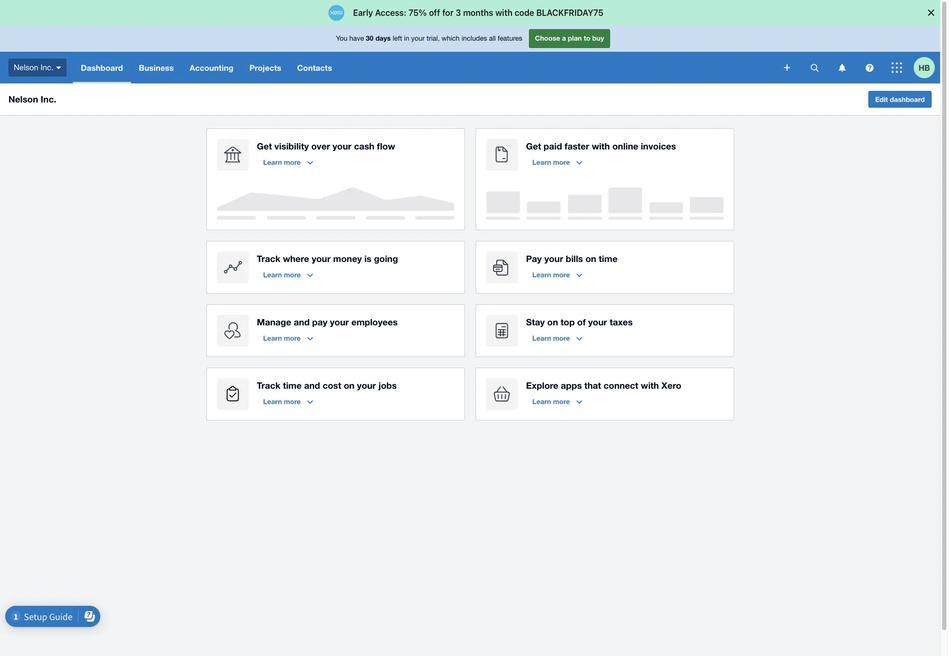 Task type: vqa. For each thing, say whether or not it's contained in the screenshot.
over
yes



Task type: describe. For each thing, give the bounding box(es) containing it.
learn for and
[[263, 334, 282, 342]]

accounting
[[190, 63, 234, 72]]

choose
[[535, 34, 561, 42]]

1 horizontal spatial svg image
[[866, 64, 874, 72]]

online
[[613, 141, 639, 152]]

hb button
[[915, 52, 941, 83]]

track for track where your money is going
[[257, 253, 281, 264]]

plan
[[568, 34, 582, 42]]

learn more button for your
[[526, 266, 589, 283]]

edit
[[876, 95, 889, 104]]

nelson inc. button
[[0, 52, 73, 83]]

in
[[404, 34, 410, 42]]

taxes icon image
[[486, 315, 518, 347]]

manage and pay your employees
[[257, 316, 398, 328]]

taxes
[[610, 316, 633, 328]]

nelson inc. inside 'popup button'
[[14, 63, 54, 72]]

nelson inside nelson inc. 'popup button'
[[14, 63, 38, 72]]

learn for your
[[533, 271, 552, 279]]

learn more for on
[[533, 334, 570, 342]]

learn for paid
[[533, 158, 552, 166]]

dashboard link
[[73, 52, 131, 83]]

banking preview line graph image
[[217, 188, 455, 220]]

xero
[[662, 380, 682, 391]]

track for track time and cost on your jobs
[[257, 380, 281, 391]]

choose a plan to buy
[[535, 34, 605, 42]]

explore apps that connect with xero
[[526, 380, 682, 391]]

edit dashboard
[[876, 95, 926, 104]]

manage
[[257, 316, 291, 328]]

more for where
[[284, 271, 301, 279]]

projects button
[[242, 52, 290, 83]]

hb
[[919, 63, 931, 72]]

0 vertical spatial and
[[294, 316, 310, 328]]

1 vertical spatial and
[[304, 380, 320, 391]]

learn for where
[[263, 271, 282, 279]]

track where your money is going
[[257, 253, 398, 264]]

buy
[[593, 34, 605, 42]]

left
[[393, 34, 402, 42]]

trial,
[[427, 34, 440, 42]]

learn more button for apps
[[526, 393, 589, 410]]

learn for apps
[[533, 397, 552, 406]]

1 horizontal spatial time
[[599, 253, 618, 264]]

1 vertical spatial inc.
[[41, 94, 56, 105]]

learn more for time
[[263, 397, 301, 406]]

accounting button
[[182, 52, 242, 83]]

learn more for where
[[263, 271, 301, 279]]

projects
[[250, 63, 282, 72]]

get for get paid faster with online invoices
[[526, 141, 542, 152]]

learn more for apps
[[533, 397, 570, 406]]

banner containing hb
[[0, 25, 941, 83]]

get for get visibility over your cash flow
[[257, 141, 272, 152]]

1 vertical spatial nelson inc.
[[8, 94, 56, 105]]

1 horizontal spatial with
[[641, 380, 660, 391]]

stay
[[526, 316, 545, 328]]

over
[[312, 141, 330, 152]]

0 horizontal spatial time
[[283, 380, 302, 391]]

is
[[365, 253, 372, 264]]

0 horizontal spatial with
[[592, 141, 610, 152]]

dashboard
[[81, 63, 123, 72]]

employees
[[352, 316, 398, 328]]

that
[[585, 380, 602, 391]]

you have 30 days left in your trial, which includes all features
[[336, 34, 523, 42]]

your right 'where'
[[312, 253, 331, 264]]

track time and cost on your jobs
[[257, 380, 397, 391]]

contacts button
[[290, 52, 340, 83]]



Task type: locate. For each thing, give the bounding box(es) containing it.
explore
[[526, 380, 559, 391]]

and
[[294, 316, 310, 328], [304, 380, 320, 391]]

projects icon image
[[217, 378, 249, 410]]

all
[[489, 34, 496, 42]]

contacts
[[297, 63, 332, 72]]

banking icon image
[[217, 139, 249, 171]]

your right in
[[412, 34, 425, 42]]

0 horizontal spatial get
[[257, 141, 272, 152]]

learn more down 'where'
[[263, 271, 301, 279]]

svg image inside nelson inc. 'popup button'
[[56, 66, 61, 69]]

learn for time
[[263, 397, 282, 406]]

get paid faster with online invoices
[[526, 141, 677, 152]]

bills
[[566, 253, 584, 264]]

time
[[599, 253, 618, 264], [283, 380, 302, 391]]

more for apps
[[554, 397, 570, 406]]

and left cost
[[304, 380, 320, 391]]

jobs
[[379, 380, 397, 391]]

get left the visibility
[[257, 141, 272, 152]]

on
[[586, 253, 597, 264], [548, 316, 559, 328], [344, 380, 355, 391]]

money
[[333, 253, 362, 264]]

learn down the explore
[[533, 397, 552, 406]]

learn for visibility
[[263, 158, 282, 166]]

of
[[578, 316, 586, 328]]

learn down stay
[[533, 334, 552, 342]]

with
[[592, 141, 610, 152], [641, 380, 660, 391]]

learn more button for paid
[[526, 154, 589, 171]]

learn more down 'track time and cost on your jobs'
[[263, 397, 301, 406]]

learn more button down the visibility
[[257, 154, 320, 171]]

more
[[284, 158, 301, 166], [554, 158, 570, 166], [284, 271, 301, 279], [554, 271, 570, 279], [284, 334, 301, 342], [554, 334, 570, 342], [284, 397, 301, 406], [554, 397, 570, 406]]

learn down the visibility
[[263, 158, 282, 166]]

0 vertical spatial nelson inc.
[[14, 63, 54, 72]]

on left top
[[548, 316, 559, 328]]

0 vertical spatial with
[[592, 141, 610, 152]]

paid
[[544, 141, 563, 152]]

learn more for paid
[[533, 158, 570, 166]]

your left jobs
[[357, 380, 376, 391]]

get
[[257, 141, 272, 152], [526, 141, 542, 152]]

more down 'track time and cost on your jobs'
[[284, 397, 301, 406]]

navigation containing dashboard
[[73, 52, 777, 83]]

learn right track money icon in the left of the page
[[263, 271, 282, 279]]

learn more for your
[[533, 271, 570, 279]]

you
[[336, 34, 348, 42]]

0 vertical spatial time
[[599, 253, 618, 264]]

learn more down manage
[[263, 334, 301, 342]]

1 track from the top
[[257, 253, 281, 264]]

30
[[366, 34, 374, 42]]

more for on
[[554, 334, 570, 342]]

connect
[[604, 380, 639, 391]]

invoices
[[641, 141, 677, 152]]

your right pay
[[545, 253, 564, 264]]

learn down paid
[[533, 158, 552, 166]]

on right "bills"
[[586, 253, 597, 264]]

learn more button for where
[[257, 266, 320, 283]]

track left 'where'
[[257, 253, 281, 264]]

invoices icon image
[[486, 139, 518, 171]]

bills icon image
[[486, 251, 518, 283]]

a
[[563, 34, 567, 42]]

learn more
[[263, 158, 301, 166], [533, 158, 570, 166], [263, 271, 301, 279], [533, 271, 570, 279], [263, 334, 301, 342], [533, 334, 570, 342], [263, 397, 301, 406], [533, 397, 570, 406]]

more for your
[[554, 271, 570, 279]]

get left paid
[[526, 141, 542, 152]]

stay on top of your taxes
[[526, 316, 633, 328]]

learn more down the visibility
[[263, 158, 301, 166]]

more for visibility
[[284, 158, 301, 166]]

svg image
[[866, 64, 874, 72], [785, 64, 791, 71]]

your
[[412, 34, 425, 42], [333, 141, 352, 152], [312, 253, 331, 264], [545, 253, 564, 264], [330, 316, 349, 328], [589, 316, 608, 328], [357, 380, 376, 391]]

learn more button for time
[[257, 393, 320, 410]]

apps
[[561, 380, 582, 391]]

learn more for visibility
[[263, 158, 301, 166]]

learn more down pay
[[533, 271, 570, 279]]

0 horizontal spatial svg image
[[785, 64, 791, 71]]

get visibility over your cash flow
[[257, 141, 396, 152]]

pay
[[526, 253, 542, 264]]

nelson inc.
[[14, 63, 54, 72], [8, 94, 56, 105]]

learn more button
[[257, 154, 320, 171], [526, 154, 589, 171], [257, 266, 320, 283], [526, 266, 589, 283], [257, 330, 320, 347], [526, 330, 589, 347], [257, 393, 320, 410], [526, 393, 589, 410]]

business
[[139, 63, 174, 72]]

0 vertical spatial on
[[586, 253, 597, 264]]

0 horizontal spatial on
[[344, 380, 355, 391]]

learn more button down manage
[[257, 330, 320, 347]]

1 vertical spatial with
[[641, 380, 660, 391]]

includes
[[462, 34, 488, 42]]

learn
[[263, 158, 282, 166], [533, 158, 552, 166], [263, 271, 282, 279], [533, 271, 552, 279], [263, 334, 282, 342], [533, 334, 552, 342], [263, 397, 282, 406], [533, 397, 552, 406]]

more down apps
[[554, 397, 570, 406]]

inc. inside 'popup button'
[[41, 63, 54, 72]]

dashboard
[[891, 95, 926, 104]]

add-ons icon image
[[486, 378, 518, 410]]

learn down pay
[[533, 271, 552, 279]]

pay
[[312, 316, 328, 328]]

edit dashboard button
[[869, 91, 933, 108]]

1 horizontal spatial get
[[526, 141, 542, 152]]

your right over
[[333, 141, 352, 152]]

inc.
[[41, 63, 54, 72], [41, 94, 56, 105]]

learn more for and
[[263, 334, 301, 342]]

your right the of
[[589, 316, 608, 328]]

learn for on
[[533, 334, 552, 342]]

more for time
[[284, 397, 301, 406]]

more down paid
[[554, 158, 570, 166]]

features
[[498, 34, 523, 42]]

have
[[350, 34, 364, 42]]

where
[[283, 253, 309, 264]]

1 vertical spatial nelson
[[8, 94, 38, 105]]

visibility
[[275, 141, 309, 152]]

on right cost
[[344, 380, 355, 391]]

learn more button for and
[[257, 330, 320, 347]]

business button
[[131, 52, 182, 83]]

1 horizontal spatial on
[[548, 316, 559, 328]]

cost
[[323, 380, 342, 391]]

learn right projects icon
[[263, 397, 282, 406]]

learn more down paid
[[533, 158, 570, 166]]

which
[[442, 34, 460, 42]]

dialog
[[0, 0, 949, 25]]

pay your bills on time
[[526, 253, 618, 264]]

more down pay your bills on time
[[554, 271, 570, 279]]

track right projects icon
[[257, 380, 281, 391]]

learn more button for on
[[526, 330, 589, 347]]

0 vertical spatial nelson
[[14, 63, 38, 72]]

learn more down stay
[[533, 334, 570, 342]]

learn more button for visibility
[[257, 154, 320, 171]]

banner
[[0, 25, 941, 83]]

employees icon image
[[217, 315, 249, 347]]

faster
[[565, 141, 590, 152]]

more down the visibility
[[284, 158, 301, 166]]

flow
[[377, 141, 396, 152]]

learn more button down 'track time and cost on your jobs'
[[257, 393, 320, 410]]

navigation
[[73, 52, 777, 83]]

2 horizontal spatial on
[[586, 253, 597, 264]]

cash
[[354, 141, 375, 152]]

learn more button down pay your bills on time
[[526, 266, 589, 283]]

and left the pay
[[294, 316, 310, 328]]

learn more button down paid
[[526, 154, 589, 171]]

more down manage
[[284, 334, 301, 342]]

more for and
[[284, 334, 301, 342]]

going
[[374, 253, 398, 264]]

with left xero
[[641, 380, 660, 391]]

to
[[584, 34, 591, 42]]

track
[[257, 253, 281, 264], [257, 380, 281, 391]]

days
[[376, 34, 391, 42]]

more down top
[[554, 334, 570, 342]]

with right the faster
[[592, 141, 610, 152]]

nelson
[[14, 63, 38, 72], [8, 94, 38, 105]]

more for paid
[[554, 158, 570, 166]]

learn more button down apps
[[526, 393, 589, 410]]

track money icon image
[[217, 251, 249, 283]]

your right the pay
[[330, 316, 349, 328]]

1 get from the left
[[257, 141, 272, 152]]

1 vertical spatial time
[[283, 380, 302, 391]]

learn down manage
[[263, 334, 282, 342]]

invoices preview bar graph image
[[486, 188, 724, 220]]

0 vertical spatial track
[[257, 253, 281, 264]]

learn more down the explore
[[533, 397, 570, 406]]

time left cost
[[283, 380, 302, 391]]

1 vertical spatial track
[[257, 380, 281, 391]]

0 vertical spatial inc.
[[41, 63, 54, 72]]

top
[[561, 316, 575, 328]]

2 vertical spatial on
[[344, 380, 355, 391]]

1 vertical spatial on
[[548, 316, 559, 328]]

learn more button down top
[[526, 330, 589, 347]]

svg image
[[892, 62, 903, 73], [811, 64, 819, 72], [839, 64, 846, 72], [56, 66, 61, 69]]

2 track from the top
[[257, 380, 281, 391]]

learn more button down 'where'
[[257, 266, 320, 283]]

time right "bills"
[[599, 253, 618, 264]]

more down 'where'
[[284, 271, 301, 279]]

2 get from the left
[[526, 141, 542, 152]]

your inside you have 30 days left in your trial, which includes all features
[[412, 34, 425, 42]]



